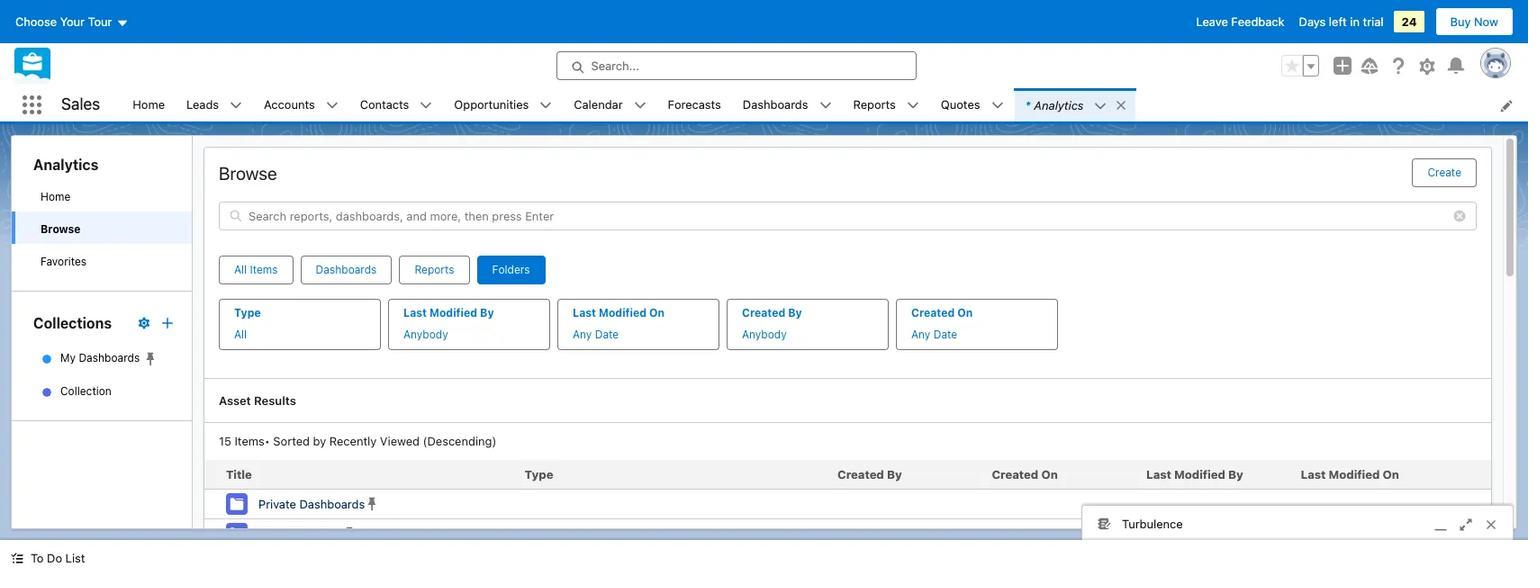 Task type: locate. For each thing, give the bounding box(es) containing it.
buy
[[1450, 14, 1471, 29]]

text default image inside dashboards list item
[[819, 99, 832, 112]]

dashboards list item
[[732, 88, 842, 122]]

sales
[[61, 95, 100, 114]]

calendar list item
[[563, 88, 657, 122]]

calendar
[[574, 97, 623, 111]]

now
[[1474, 14, 1499, 29]]

text default image inside reports list item
[[907, 99, 919, 112]]

text default image inside quotes 'list item'
[[991, 99, 1004, 112]]

0 horizontal spatial text default image
[[420, 99, 433, 112]]

list
[[65, 551, 85, 566]]

text default image right "leads"
[[230, 99, 242, 112]]

contacts list item
[[349, 88, 443, 122]]

text default image left *
[[991, 99, 1004, 112]]

group
[[1281, 55, 1319, 77]]

to do list button
[[0, 540, 96, 576]]

tour
[[88, 14, 112, 29]]

list
[[122, 88, 1528, 122]]

days left in trial
[[1299, 14, 1384, 29]]

text default image for calendar
[[634, 99, 646, 112]]

text default image for reports
[[907, 99, 919, 112]]

text default image inside calendar "list item"
[[634, 99, 646, 112]]

text default image right analytics at right
[[1115, 99, 1128, 111]]

* analytics
[[1025, 98, 1084, 112]]

text default image inside "opportunities" list item
[[540, 99, 552, 112]]

text default image inside the accounts list item
[[326, 99, 338, 112]]

list item
[[1014, 88, 1136, 122]]

opportunities
[[454, 97, 529, 111]]

*
[[1025, 98, 1031, 112]]

choose your tour
[[15, 14, 112, 29]]

leave feedback
[[1196, 14, 1285, 29]]

text default image inside leads list item
[[230, 99, 242, 112]]

opportunities link
[[443, 88, 540, 122]]

1 horizontal spatial text default image
[[1115, 99, 1128, 111]]

to
[[31, 551, 44, 566]]

text default image right accounts
[[326, 99, 338, 112]]

leave
[[1196, 14, 1228, 29]]

text default image inside to do list button
[[11, 552, 23, 565]]

text default image left the reports link
[[819, 99, 832, 112]]

text default image left to
[[11, 552, 23, 565]]

choose
[[15, 14, 57, 29]]

to do list
[[31, 551, 85, 566]]

text default image right reports
[[907, 99, 919, 112]]

leave feedback link
[[1196, 14, 1285, 29]]

turbulence
[[1122, 516, 1183, 531]]

left
[[1329, 14, 1347, 29]]

contacts link
[[349, 88, 420, 122]]

calendar link
[[563, 88, 634, 122]]

text default image for accounts
[[326, 99, 338, 112]]

forecasts
[[668, 97, 721, 111]]

text default image left 'calendar' link
[[540, 99, 552, 112]]

24
[[1402, 14, 1417, 29]]

text default image
[[230, 99, 242, 112], [326, 99, 338, 112], [540, 99, 552, 112], [634, 99, 646, 112], [819, 99, 832, 112], [907, 99, 919, 112], [991, 99, 1004, 112], [1095, 100, 1107, 112], [11, 552, 23, 565]]

text default image
[[1115, 99, 1128, 111], [420, 99, 433, 112]]

search... button
[[556, 51, 916, 80]]

text default image right contacts
[[420, 99, 433, 112]]

quotes link
[[930, 88, 991, 122]]

text default image inside contacts list item
[[420, 99, 433, 112]]

forecasts link
[[657, 88, 732, 122]]

dashboards
[[743, 97, 808, 111]]

text default image for leads
[[230, 99, 242, 112]]

leads link
[[176, 88, 230, 122]]

search...
[[591, 59, 639, 73]]

text default image for opportunities
[[540, 99, 552, 112]]

accounts link
[[253, 88, 326, 122]]

text default image right calendar
[[634, 99, 646, 112]]

accounts list item
[[253, 88, 349, 122]]



Task type: describe. For each thing, give the bounding box(es) containing it.
in
[[1350, 14, 1360, 29]]

dashboards link
[[732, 88, 819, 122]]

home link
[[122, 88, 176, 122]]

choose your tour button
[[14, 7, 129, 36]]

quotes list item
[[930, 88, 1014, 122]]

trial
[[1363, 14, 1384, 29]]

text default image for quotes
[[991, 99, 1004, 112]]

leads list item
[[176, 88, 253, 122]]

home
[[133, 97, 165, 111]]

quotes
[[941, 97, 980, 111]]

accounts
[[264, 97, 315, 111]]

leads
[[186, 97, 219, 111]]

opportunities list item
[[443, 88, 563, 122]]

text default image right analytics at right
[[1095, 100, 1107, 112]]

contacts
[[360, 97, 409, 111]]

days
[[1299, 14, 1326, 29]]

reports link
[[842, 88, 907, 122]]

list item containing *
[[1014, 88, 1136, 122]]

buy now
[[1450, 14, 1499, 29]]

do
[[47, 551, 62, 566]]

reports list item
[[842, 88, 930, 122]]

your
[[60, 14, 85, 29]]

buy now button
[[1435, 7, 1514, 36]]

text default image for dashboards
[[819, 99, 832, 112]]

reports
[[853, 97, 896, 111]]

feedback
[[1231, 14, 1285, 29]]

list containing home
[[122, 88, 1528, 122]]

analytics
[[1034, 98, 1084, 112]]



Task type: vqa. For each thing, say whether or not it's contained in the screenshot.
MedLife,
no



